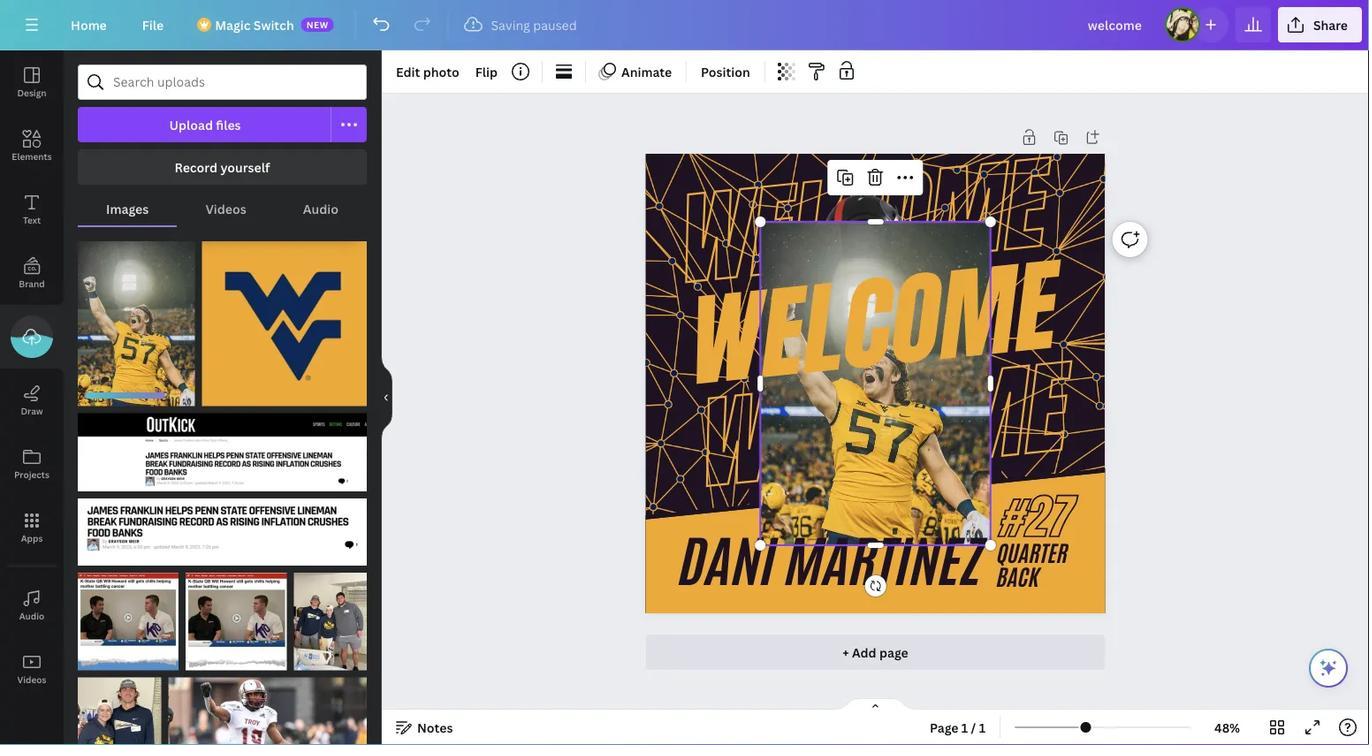 Task type: locate. For each thing, give the bounding box(es) containing it.
magic
[[215, 16, 251, 33]]

back
[[998, 562, 1040, 594]]

1 horizontal spatial 1
[[979, 719, 986, 736]]

1 left / on the bottom right
[[962, 719, 968, 736]]

1 horizontal spatial audio
[[303, 200, 339, 217]]

1 vertical spatial audio
[[19, 610, 44, 622]]

0 vertical spatial videos
[[206, 200, 246, 217]]

notes
[[417, 719, 453, 736]]

projects
[[14, 469, 50, 481]]

group
[[202, 231, 367, 406], [78, 403, 367, 492], [78, 488, 367, 566], [78, 562, 179, 671], [186, 562, 287, 671], [294, 562, 367, 671], [78, 667, 161, 745], [168, 667, 367, 745]]

page
[[930, 719, 959, 736]]

brand button
[[0, 241, 64, 305]]

+ add page button
[[646, 635, 1106, 670]]

new
[[307, 19, 329, 31]]

1 1 from the left
[[962, 719, 968, 736]]

animate button
[[593, 57, 679, 86]]

audio button
[[275, 192, 367, 225], [0, 574, 64, 638]]

quarter
[[998, 538, 1069, 570]]

saving
[[491, 16, 530, 33]]

file button
[[128, 7, 178, 42]]

0 horizontal spatial videos
[[17, 674, 46, 686]]

1 right / on the bottom right
[[979, 719, 986, 736]]

edit
[[396, 63, 420, 80]]

dani
[[681, 523, 778, 602]]

Search uploads search field
[[113, 65, 355, 99]]

0 vertical spatial videos button
[[177, 192, 275, 225]]

page 1 / 1
[[930, 719, 986, 736]]

apps
[[21, 532, 43, 544]]

images button
[[78, 192, 177, 225]]

photo
[[423, 63, 460, 80]]

0 vertical spatial audio button
[[275, 192, 367, 225]]

magic switch
[[215, 16, 294, 33]]

1 vertical spatial audio button
[[0, 574, 64, 638]]

videos
[[206, 200, 246, 217], [17, 674, 46, 686]]

paused
[[533, 16, 577, 33]]

1
[[962, 719, 968, 736], [979, 719, 986, 736]]

1 vertical spatial videos
[[17, 674, 46, 686]]

draw button
[[0, 369, 64, 432]]

draw
[[21, 405, 43, 417]]

flip
[[475, 63, 498, 80]]

yourself
[[221, 159, 270, 176]]

elements button
[[0, 114, 64, 178]]

notes button
[[389, 714, 460, 742]]

1 horizontal spatial audio button
[[275, 192, 367, 225]]

1 horizontal spatial videos button
[[177, 192, 275, 225]]

0 horizontal spatial 1
[[962, 719, 968, 736]]

audio inside side panel tab list
[[19, 610, 44, 622]]

saving paused status
[[456, 14, 586, 35]]

dani martinez
[[681, 523, 985, 602]]

uploads
[[14, 349, 50, 361]]

audio
[[303, 200, 339, 217], [19, 610, 44, 622]]

upload files button
[[78, 107, 332, 142]]

design button
[[0, 50, 64, 114]]

48% button
[[1199, 714, 1257, 742]]

martinez
[[787, 523, 985, 602]]

home
[[71, 16, 107, 33]]

1 vertical spatial videos button
[[0, 638, 64, 701]]

0 horizontal spatial videos button
[[0, 638, 64, 701]]

position
[[701, 63, 751, 80]]

videos button
[[177, 192, 275, 225], [0, 638, 64, 701]]

0 horizontal spatial audio
[[19, 610, 44, 622]]

hide image
[[381, 355, 393, 440]]

welcome
[[674, 130, 1056, 316], [685, 232, 1067, 418], [695, 334, 1077, 520]]

0 vertical spatial audio
[[303, 200, 339, 217]]

record
[[175, 159, 218, 176]]

animate
[[622, 63, 672, 80]]



Task type: vqa. For each thing, say whether or not it's contained in the screenshot.
Dark Modern Elegant Singer New Song YouTube Thumbnail group
no



Task type: describe. For each thing, give the bounding box(es) containing it.
1 horizontal spatial videos
[[206, 200, 246, 217]]

file
[[142, 16, 164, 33]]

upload
[[169, 116, 213, 133]]

apps button
[[0, 496, 64, 560]]

Design title text field
[[1074, 7, 1158, 42]]

share button
[[1279, 7, 1363, 42]]

uploads button
[[0, 305, 64, 377]]

add
[[852, 644, 877, 661]]

side panel tab list
[[0, 50, 64, 701]]

edit photo button
[[389, 57, 467, 86]]

position button
[[694, 57, 758, 86]]

videos inside side panel tab list
[[17, 674, 46, 686]]

switch
[[254, 16, 294, 33]]

+
[[843, 644, 849, 661]]

share
[[1314, 16, 1348, 33]]

projects button
[[0, 432, 64, 496]]

quarter back
[[998, 538, 1069, 594]]

text
[[23, 214, 41, 226]]

text button
[[0, 178, 64, 241]]

#27
[[1002, 483, 1075, 553]]

design
[[17, 87, 46, 99]]

flip button
[[468, 57, 505, 86]]

/
[[971, 719, 977, 736]]

show pages image
[[833, 698, 918, 712]]

record yourself
[[175, 159, 270, 176]]

abstract lines background  geometric technology image
[[638, 90, 1114, 566]]

home link
[[57, 7, 121, 42]]

edit photo
[[396, 63, 460, 80]]

uploading file "screenshot 2023-11-21 at 4.47.02 pm.png", 81.01272353672387% complete progress bar
[[85, 392, 188, 399]]

48%
[[1215, 719, 1241, 736]]

canva assistant image
[[1318, 658, 1340, 679]]

0 horizontal spatial audio button
[[0, 574, 64, 638]]

2 1 from the left
[[979, 719, 986, 736]]

record yourself button
[[78, 149, 367, 185]]

files
[[216, 116, 241, 133]]

saving paused
[[491, 16, 577, 33]]

+ add page
[[843, 644, 909, 661]]

main menu bar
[[0, 0, 1370, 50]]

brand
[[19, 278, 45, 290]]

upload files
[[169, 116, 241, 133]]

page
[[880, 644, 909, 661]]

images
[[106, 200, 149, 217]]

elements
[[12, 150, 52, 162]]



